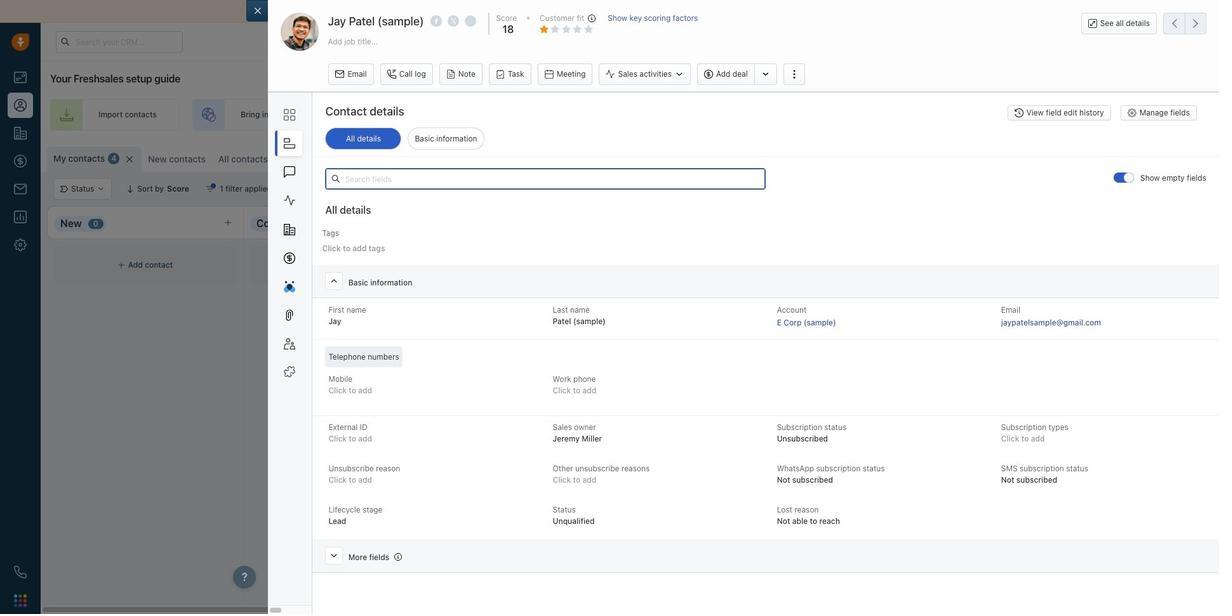 Task type: locate. For each thing, give the bounding box(es) containing it.
2 horizontal spatial container_wx8msf4aqz5i3rn1 image
[[1116, 262, 1124, 269]]

s image
[[855, 252, 870, 267]]

container_wx8msf4aqz5i3rn1 image
[[117, 262, 125, 269], [510, 262, 518, 269], [1116, 262, 1124, 269]]

1 vertical spatial container_wx8msf4aqz5i3rn1 image
[[206, 185, 215, 194]]

phone element
[[8, 560, 33, 585]]

0 vertical spatial container_wx8msf4aqz5i3rn1 image
[[917, 153, 926, 162]]

dialog
[[247, 0, 1219, 615]]

2 horizontal spatial container_wx8msf4aqz5i3rn1 image
[[917, 153, 926, 162]]

phone image
[[14, 566, 27, 579]]

0 horizontal spatial container_wx8msf4aqz5i3rn1 image
[[117, 262, 125, 269]]

Search your CRM... text field
[[56, 31, 183, 53]]

Search fields text field
[[325, 169, 766, 190]]

0 horizontal spatial container_wx8msf4aqz5i3rn1 image
[[206, 185, 215, 194]]

container_wx8msf4aqz5i3rn1 image
[[917, 153, 926, 162], [206, 185, 215, 194], [314, 262, 321, 269]]

group
[[1035, 147, 1138, 168]]

3 container_wx8msf4aqz5i3rn1 image from the left
[[1116, 262, 1124, 269]]

1 horizontal spatial container_wx8msf4aqz5i3rn1 image
[[510, 262, 518, 269]]

1 horizontal spatial container_wx8msf4aqz5i3rn1 image
[[314, 262, 321, 269]]



Task type: describe. For each thing, give the bounding box(es) containing it.
j image
[[650, 252, 665, 267]]

close image
[[1199, 8, 1206, 15]]

2 vertical spatial container_wx8msf4aqz5i3rn1 image
[[314, 262, 321, 269]]

1 container_wx8msf4aqz5i3rn1 image from the left
[[117, 262, 125, 269]]

2 container_wx8msf4aqz5i3rn1 image from the left
[[510, 262, 518, 269]]

freshworks switcher image
[[14, 595, 27, 607]]



Task type: vqa. For each thing, say whether or not it's contained in the screenshot.
"Send email" Icon
no



